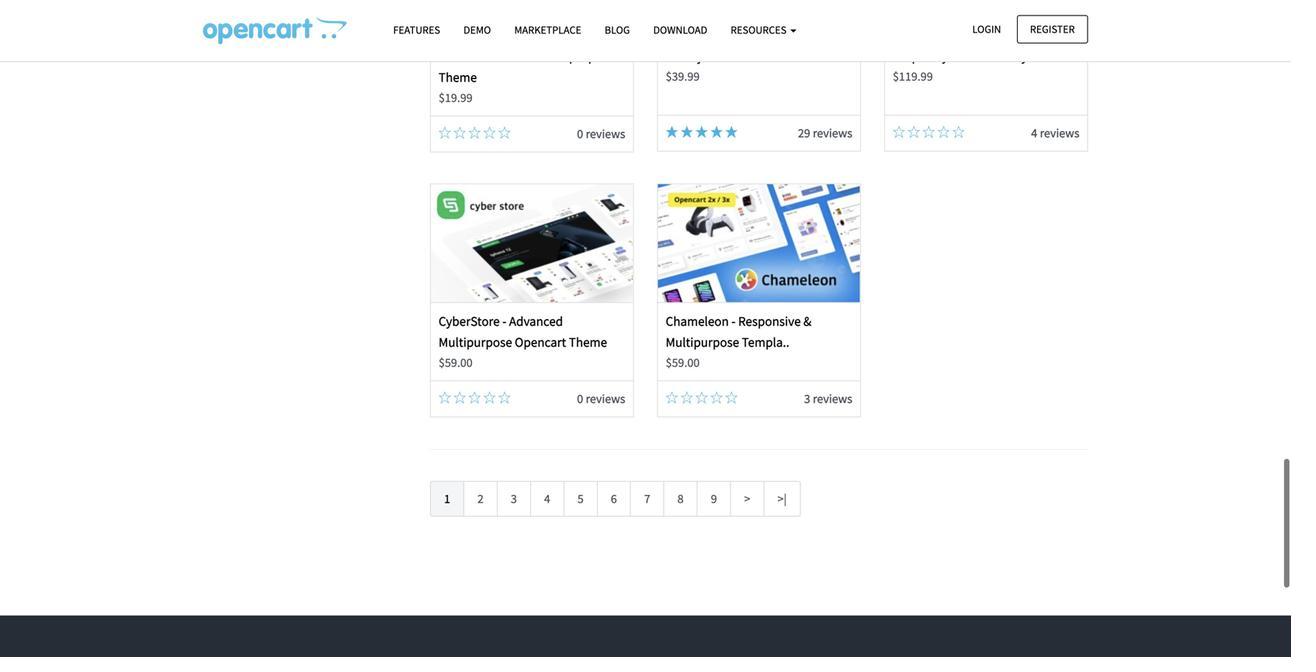 Task type: locate. For each thing, give the bounding box(es) containing it.
0 horizontal spatial star light image
[[696, 60, 708, 72]]

- inside cyberstore - advanced multipurpose opencart theme $59.00
[[503, 247, 507, 264]]

1 star light image from the left
[[696, 60, 708, 72]]

star light image
[[696, 60, 708, 72], [711, 60, 723, 72]]

1 $59.00 from the left
[[439, 289, 473, 305]]

1 star light image from the left
[[666, 60, 678, 72]]

0 horizontal spatial multipurpose
[[439, 269, 512, 285]]

reviews down theme
[[586, 325, 626, 341]]

multipurpose down 'cyberstore'
[[439, 269, 512, 285]]

$59.00 for cyberstore - advanced multipurpose opencart theme
[[439, 289, 473, 305]]

star light o image
[[908, 60, 921, 72], [938, 60, 950, 72], [953, 60, 965, 72], [454, 61, 466, 73], [469, 61, 481, 73], [666, 326, 678, 338], [681, 326, 693, 338]]

- left advanced
[[503, 247, 507, 264]]

0 down marketplace link on the left
[[577, 60, 584, 76]]

- for chameleon
[[732, 247, 736, 264]]

2 star light image from the left
[[681, 60, 693, 72]]

cyberstore - advanced multipurpose opencart theme image
[[431, 118, 633, 237]]

resources
[[731, 23, 789, 37]]

star light o image
[[893, 60, 906, 72], [923, 60, 936, 72], [439, 61, 451, 73], [484, 61, 496, 73], [499, 61, 511, 73], [439, 326, 451, 338], [454, 326, 466, 338], [469, 326, 481, 338], [484, 326, 496, 338], [499, 326, 511, 338], [696, 326, 708, 338], [711, 326, 723, 338], [726, 326, 738, 338]]

$59.00 for chameleon - responsive & multipurpose templa..
[[666, 289, 700, 305]]

1 horizontal spatial $59.00
[[666, 289, 700, 305]]

multipurpose down chameleon
[[666, 269, 740, 285]]

&
[[804, 247, 812, 264]]

3 reviews
[[805, 325, 853, 341]]

1 horizontal spatial -
[[732, 247, 736, 264]]

2 horizontal spatial star light image
[[726, 60, 738, 72]]

-
[[503, 247, 507, 264], [732, 247, 736, 264]]

blog link
[[593, 16, 642, 44]]

reviews
[[813, 59, 853, 75], [1040, 59, 1080, 75], [586, 60, 626, 76], [586, 325, 626, 341], [813, 325, 853, 341]]

1 horizontal spatial star light image
[[681, 60, 693, 72]]

features
[[393, 23, 440, 37]]

responsive
[[739, 247, 801, 264]]

0 horizontal spatial $59.00
[[439, 289, 473, 305]]

chameleon - responsive & multipurpose templa.. $59.00
[[666, 247, 812, 305]]

1 vertical spatial 0 reviews
[[577, 325, 626, 341]]

- for cyberstore
[[503, 247, 507, 264]]

2 $59.00 from the left
[[666, 289, 700, 305]]

$59.00 down chameleon
[[666, 289, 700, 305]]

1 vertical spatial 0
[[577, 325, 584, 341]]

2 multipurpose from the left
[[666, 269, 740, 285]]

marketplace link
[[503, 16, 593, 44]]

1 horizontal spatial multipurpose
[[666, 269, 740, 285]]

multipurpose inside the chameleon - responsive & multipurpose templa.. $59.00
[[666, 269, 740, 285]]

demo
[[464, 23, 491, 37]]

3 star light image from the left
[[726, 60, 738, 72]]

download
[[654, 23, 708, 37]]

2 - from the left
[[732, 247, 736, 264]]

0 reviews down theme
[[577, 325, 626, 341]]

$59.00 inside the chameleon - responsive & multipurpose templa.. $59.00
[[666, 289, 700, 305]]

opencart extensions image
[[203, 16, 347, 44]]

multipurpose
[[439, 269, 512, 285], [666, 269, 740, 285]]

cyberstore - advanced multipurpose opencart theme $59.00
[[439, 247, 607, 305]]

0
[[577, 60, 584, 76], [577, 325, 584, 341]]

cyberstore
[[439, 247, 500, 264]]

$59.00
[[439, 289, 473, 305], [666, 289, 700, 305]]

multipurpose inside cyberstore - advanced multipurpose opencart theme $59.00
[[439, 269, 512, 285]]

0 reviews
[[577, 60, 626, 76], [577, 325, 626, 341]]

0 horizontal spatial star light image
[[666, 60, 678, 72]]

$59.00 inside cyberstore - advanced multipurpose opencart theme $59.00
[[439, 289, 473, 305]]

0 vertical spatial 0 reviews
[[577, 60, 626, 76]]

- left responsive on the top right of the page
[[732, 247, 736, 264]]

1 horizontal spatial star light image
[[711, 60, 723, 72]]

0 reviews down blog link
[[577, 60, 626, 76]]

0 vertical spatial 0
[[577, 60, 584, 76]]

1 - from the left
[[503, 247, 507, 264]]

download link
[[642, 16, 719, 44]]

marketplace
[[515, 23, 582, 37]]

0 down theme
[[577, 325, 584, 341]]

0 horizontal spatial -
[[503, 247, 507, 264]]

$59.00 down 'cyberstore'
[[439, 289, 473, 305]]

resources link
[[719, 16, 809, 44]]

star light image
[[666, 60, 678, 72], [681, 60, 693, 72], [726, 60, 738, 72]]

1 multipurpose from the left
[[439, 269, 512, 285]]

reviews right 29
[[813, 59, 853, 75]]

- inside the chameleon - responsive & multipurpose templa.. $59.00
[[732, 247, 736, 264]]



Task type: vqa. For each thing, say whether or not it's contained in the screenshot.
choose a theme at the left bottom of page
no



Task type: describe. For each thing, give the bounding box(es) containing it.
4
[[1032, 59, 1038, 75]]

login link
[[960, 15, 1015, 43]]

templa..
[[742, 269, 790, 285]]

29
[[798, 59, 811, 75]]

reviews right 3
[[813, 325, 853, 341]]

2 0 reviews from the top
[[577, 325, 626, 341]]

register
[[1031, 22, 1075, 36]]

3
[[805, 325, 811, 341]]

demo link
[[452, 16, 503, 44]]

cyberstore - advanced multipurpose opencart theme link
[[439, 247, 607, 285]]

chameleon - responsive & multipurpose templa.. image
[[658, 118, 860, 237]]

2 star light image from the left
[[711, 60, 723, 72]]

chameleon
[[666, 247, 729, 264]]

login
[[973, 22, 1002, 36]]

advanced
[[509, 247, 563, 264]]

register link
[[1017, 15, 1089, 43]]

4 reviews
[[1032, 59, 1080, 75]]

reviews down blog link
[[586, 60, 626, 76]]

features link
[[382, 16, 452, 44]]

blog
[[605, 23, 630, 37]]

opencart
[[515, 269, 566, 285]]

2 0 from the top
[[577, 325, 584, 341]]

1 0 from the top
[[577, 60, 584, 76]]

chameleon - responsive & multipurpose templa.. link
[[666, 247, 812, 285]]

theme
[[569, 269, 607, 285]]

29 reviews
[[798, 59, 853, 75]]

reviews right the 4 on the right
[[1040, 59, 1080, 75]]

1 0 reviews from the top
[[577, 60, 626, 76]]

$19.99
[[439, 24, 473, 39]]



